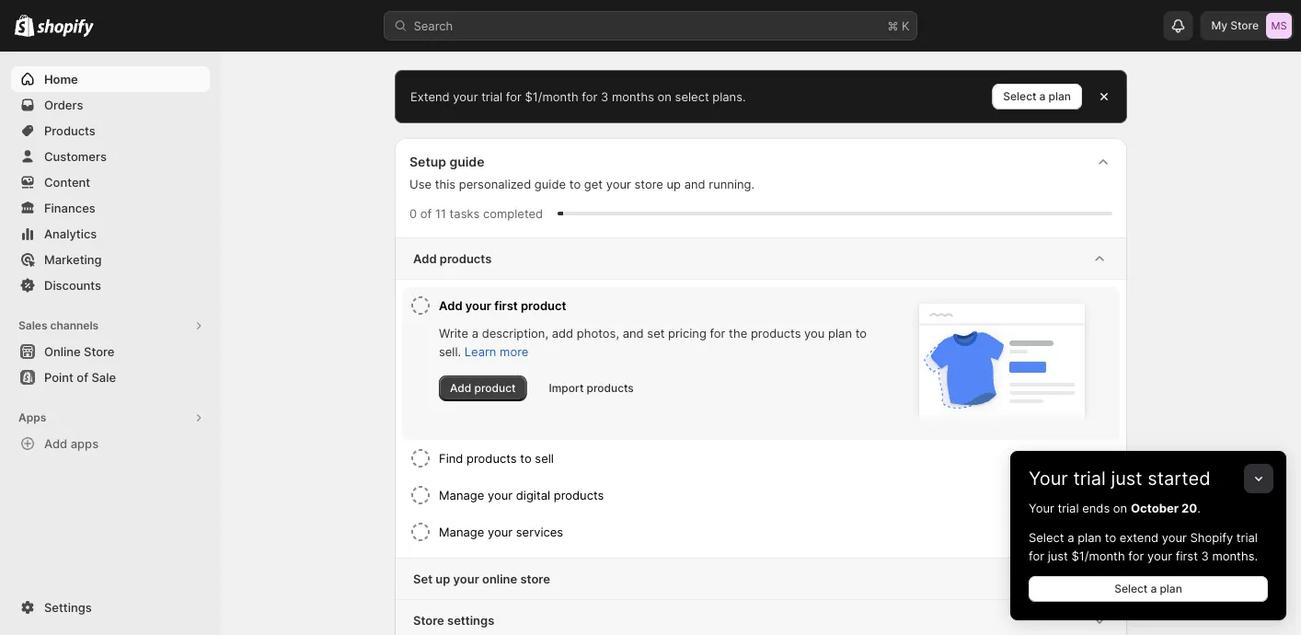 Task type: vqa. For each thing, say whether or not it's contained in the screenshot.
Select a plan
yes



Task type: describe. For each thing, give the bounding box(es) containing it.
your inside dropdown button
[[453, 572, 479, 586]]

orders
[[44, 98, 83, 112]]

your trial just started element
[[1011, 499, 1287, 621]]

and inside write a description, add photos, and set pricing for the products you plan to sell.
[[623, 326, 644, 340]]

for right extend
[[506, 89, 522, 104]]

import
[[549, 382, 584, 395]]

store inside dropdown button
[[413, 613, 444, 627]]

0
[[410, 206, 417, 220]]

home
[[44, 72, 78, 86]]

0 vertical spatial $1/month
[[525, 89, 579, 104]]

discounts
[[44, 278, 101, 292]]

add apps
[[44, 436, 99, 451]]

add your first product
[[439, 298, 567, 313]]

content link
[[11, 169, 210, 195]]

2 vertical spatial select
[[1115, 582, 1148, 596]]

add for add your first product
[[439, 298, 463, 313]]

settings
[[44, 600, 92, 615]]

services
[[516, 525, 564, 539]]

your trial ends on october 20 .
[[1029, 501, 1201, 515]]

select a plan to extend your shopify trial for just $1/month for your first 3 months.
[[1029, 530, 1259, 563]]

completed
[[483, 206, 543, 220]]

add products button
[[395, 238, 1128, 279]]

tasks
[[450, 206, 480, 220]]

find
[[439, 451, 463, 465]]

0 vertical spatial select
[[1004, 90, 1037, 103]]

products for import products
[[587, 382, 634, 395]]

products for add products
[[440, 251, 492, 266]]

for inside write a description, add photos, and set pricing for the products you plan to sell.
[[710, 326, 726, 340]]

photos,
[[577, 326, 620, 340]]

point of sale
[[44, 370, 116, 384]]

finances link
[[11, 195, 210, 221]]

orders link
[[11, 92, 210, 118]]

import products
[[549, 382, 634, 395]]

your for your trial just started
[[1029, 467, 1069, 490]]

add product link
[[439, 376, 527, 401]]

0 vertical spatial on
[[658, 89, 672, 104]]

a for select a plan link in the your trial just started "element"
[[1151, 582, 1158, 596]]

analytics link
[[11, 221, 210, 247]]

digital
[[516, 488, 551, 502]]

plan inside select a plan to extend your shopify trial for just $1/month for your first 3 months.
[[1078, 530, 1102, 545]]

online store button
[[0, 339, 221, 365]]

your trial just started
[[1029, 467, 1211, 490]]

sales
[[18, 319, 47, 332]]

settings
[[447, 613, 495, 627]]

sell
[[535, 451, 554, 465]]

0 of 11 tasks completed
[[410, 206, 543, 220]]

set
[[648, 326, 665, 340]]

marketing
[[44, 252, 102, 267]]

channels
[[50, 319, 99, 332]]

my
[[1212, 19, 1228, 32]]

online
[[482, 572, 518, 586]]

marketing link
[[11, 247, 210, 273]]

manage your digital products button
[[439, 477, 1113, 514]]

1 horizontal spatial up
[[667, 177, 681, 191]]

get
[[584, 177, 603, 191]]

your for your trial ends on october 20 .
[[1029, 501, 1055, 515]]

1 horizontal spatial store
[[635, 177, 664, 191]]

your right 'get'
[[606, 177, 631, 191]]

months.
[[1213, 549, 1259, 563]]

k
[[902, 18, 910, 33]]

your trial just started button
[[1011, 451, 1287, 490]]

this
[[435, 177, 456, 191]]

learn more
[[465, 344, 529, 359]]

set
[[413, 572, 433, 586]]

extend
[[1120, 530, 1159, 545]]

mark manage your digital products as done image
[[410, 484, 432, 506]]

customers
[[44, 149, 107, 163]]

trial inside dropdown button
[[1074, 467, 1107, 490]]

extend
[[411, 89, 450, 104]]

add your first product button
[[439, 287, 877, 324]]

plan inside write a description, add photos, and set pricing for the products you plan to sell.
[[829, 326, 853, 340]]

3 inside select a plan to extend your shopify trial for just $1/month for your first 3 months.
[[1202, 549, 1210, 563]]

discounts link
[[11, 273, 210, 298]]

products link
[[11, 118, 210, 144]]

$1/month inside select a plan to extend your shopify trial for just $1/month for your first 3 months.
[[1072, 549, 1126, 563]]

a for the top select a plan link
[[1040, 90, 1046, 103]]

store settings button
[[395, 600, 1128, 635]]

1 horizontal spatial guide
[[535, 177, 566, 191]]

your left digital
[[488, 488, 513, 502]]

learn more link
[[465, 344, 529, 359]]

20
[[1182, 501, 1198, 515]]

your right extend
[[453, 89, 478, 104]]

select inside select a plan to extend your shopify trial for just $1/month for your first 3 months.
[[1029, 530, 1065, 545]]

first inside dropdown button
[[495, 298, 518, 313]]

0 vertical spatial guide
[[450, 154, 485, 170]]

apps
[[18, 411, 46, 424]]

manage your services button
[[439, 514, 1113, 551]]

content
[[44, 175, 90, 189]]

finances
[[44, 201, 96, 215]]

0 vertical spatial select a plan link
[[993, 84, 1083, 110]]

of for sale
[[77, 370, 88, 384]]

trial inside select a plan to extend your shopify trial for just $1/month for your first 3 months.
[[1237, 530, 1258, 545]]

home link
[[11, 66, 210, 92]]

⌘
[[888, 18, 899, 33]]

sales channels button
[[11, 313, 210, 339]]

product inside dropdown button
[[521, 298, 567, 313]]

shopify
[[1191, 530, 1234, 545]]

products inside write a description, add photos, and set pricing for the products you plan to sell.
[[751, 326, 801, 340]]

sales channels
[[18, 319, 99, 332]]



Task type: locate. For each thing, give the bounding box(es) containing it.
add product
[[450, 382, 516, 395]]

$1/month down extend
[[1072, 549, 1126, 563]]

your
[[1029, 467, 1069, 490], [1029, 501, 1055, 515]]

search
[[414, 18, 453, 33]]

of left sale
[[77, 370, 88, 384]]

analytics
[[44, 226, 97, 241]]

customers link
[[11, 144, 210, 169]]

1 vertical spatial select a plan link
[[1029, 576, 1269, 602]]

a for the add your first product element in the bottom of the page
[[472, 326, 479, 340]]

mark manage your services as done image
[[410, 521, 432, 543]]

learn
[[465, 344, 497, 359]]

products
[[44, 123, 96, 138]]

1 horizontal spatial of
[[421, 206, 432, 220]]

2 vertical spatial store
[[413, 613, 444, 627]]

settings link
[[11, 595, 210, 621]]

0 vertical spatial store
[[1231, 19, 1259, 32]]

store right online on the left bottom
[[521, 572, 551, 586]]

your up your trial ends on october 20 .
[[1029, 467, 1069, 490]]

select a plan link inside your trial just started "element"
[[1029, 576, 1269, 602]]

1 horizontal spatial store
[[413, 613, 444, 627]]

0 horizontal spatial shopify image
[[15, 14, 34, 37]]

to inside dropdown button
[[520, 451, 532, 465]]

.
[[1198, 501, 1201, 515]]

1 horizontal spatial and
[[685, 177, 706, 191]]

0 horizontal spatial product
[[475, 382, 516, 395]]

guide
[[450, 154, 485, 170], [535, 177, 566, 191]]

2 manage from the top
[[439, 525, 485, 539]]

of right the 0
[[421, 206, 432, 220]]

setup
[[410, 154, 446, 170]]

trial up months. in the right bottom of the page
[[1237, 530, 1258, 545]]

your down extend
[[1148, 549, 1173, 563]]

first
[[495, 298, 518, 313], [1176, 549, 1199, 563]]

add
[[413, 251, 437, 266], [439, 298, 463, 313], [450, 382, 472, 395], [44, 436, 67, 451]]

and left running.
[[685, 177, 706, 191]]

add
[[552, 326, 574, 340]]

add products
[[413, 251, 492, 266]]

add your first product element
[[439, 324, 877, 401]]

2 your from the top
[[1029, 501, 1055, 515]]

0 horizontal spatial 3
[[601, 89, 609, 104]]

0 horizontal spatial first
[[495, 298, 518, 313]]

1 vertical spatial your
[[1029, 501, 1055, 515]]

a inside write a description, add photos, and set pricing for the products you plan to sell.
[[472, 326, 479, 340]]

to
[[570, 177, 581, 191], [856, 326, 867, 340], [520, 451, 532, 465], [1105, 530, 1117, 545]]

trial up ends
[[1074, 467, 1107, 490]]

your inside dropdown button
[[466, 298, 492, 313]]

up inside set up your online store dropdown button
[[436, 572, 451, 586]]

find products to sell button
[[439, 440, 1113, 477]]

plan
[[1049, 90, 1072, 103], [829, 326, 853, 340], [1078, 530, 1102, 545], [1160, 582, 1183, 596]]

running.
[[709, 177, 755, 191]]

manage down find
[[439, 488, 485, 502]]

1 vertical spatial select a plan
[[1115, 582, 1183, 596]]

0 vertical spatial manage
[[439, 488, 485, 502]]

manage right mark manage your services as done image
[[439, 525, 485, 539]]

mark add your first product as done image
[[410, 295, 432, 317]]

set up your online store
[[413, 572, 551, 586]]

$1/month
[[525, 89, 579, 104], [1072, 549, 1126, 563]]

1 vertical spatial up
[[436, 572, 451, 586]]

mark find products to sell as done image
[[410, 447, 432, 470]]

0 vertical spatial of
[[421, 206, 432, 220]]

products right find
[[467, 451, 517, 465]]

my store
[[1212, 19, 1259, 32]]

to left 'get'
[[570, 177, 581, 191]]

add for add apps
[[44, 436, 67, 451]]

$1/month left "months"
[[525, 89, 579, 104]]

your left ends
[[1029, 501, 1055, 515]]

write
[[439, 326, 469, 340]]

0 horizontal spatial and
[[623, 326, 644, 340]]

online store link
[[11, 339, 210, 365]]

use
[[410, 177, 432, 191]]

a inside select a plan to extend your shopify trial for just $1/month for your first 3 months.
[[1068, 530, 1075, 545]]

products right the the
[[751, 326, 801, 340]]

1 vertical spatial just
[[1048, 549, 1069, 563]]

online
[[44, 344, 81, 359]]

of inside point of sale link
[[77, 370, 88, 384]]

0 horizontal spatial store
[[84, 344, 115, 359]]

your left online on the left bottom
[[453, 572, 479, 586]]

select a plan
[[1004, 90, 1072, 103], [1115, 582, 1183, 596]]

started
[[1148, 467, 1211, 490]]

point
[[44, 370, 74, 384]]

1 vertical spatial product
[[475, 382, 516, 395]]

manage
[[439, 488, 485, 502], [439, 525, 485, 539]]

of for 11
[[421, 206, 432, 220]]

sell.
[[439, 344, 461, 359]]

select
[[1004, 90, 1037, 103], [1029, 530, 1065, 545], [1115, 582, 1148, 596]]

11
[[435, 206, 446, 220]]

for down extend
[[1129, 549, 1145, 563]]

1 horizontal spatial product
[[521, 298, 567, 313]]

0 vertical spatial up
[[667, 177, 681, 191]]

0 horizontal spatial of
[[77, 370, 88, 384]]

add inside "add apps" "button"
[[44, 436, 67, 451]]

products
[[440, 251, 492, 266], [751, 326, 801, 340], [587, 382, 634, 395], [467, 451, 517, 465], [554, 488, 604, 502]]

1 vertical spatial $1/month
[[1072, 549, 1126, 563]]

select a plan inside your trial just started "element"
[[1115, 582, 1183, 596]]

guide up this at the left of page
[[450, 154, 485, 170]]

first down the shopify
[[1176, 549, 1199, 563]]

0 vertical spatial just
[[1112, 467, 1143, 490]]

1 vertical spatial of
[[77, 370, 88, 384]]

apps button
[[11, 405, 210, 431]]

add inside dropdown button
[[439, 298, 463, 313]]

plans.
[[713, 89, 746, 104]]

store inside button
[[84, 344, 115, 359]]

on right ends
[[1114, 501, 1128, 515]]

on inside your trial just started "element"
[[1114, 501, 1128, 515]]

first up description,
[[495, 298, 518, 313]]

to left extend
[[1105, 530, 1117, 545]]

add up write
[[439, 298, 463, 313]]

to left the sell
[[520, 451, 532, 465]]

point of sale button
[[0, 365, 221, 390]]

1 manage from the top
[[439, 488, 485, 502]]

of
[[421, 206, 432, 220], [77, 370, 88, 384]]

1 vertical spatial 3
[[1202, 549, 1210, 563]]

products down tasks at left top
[[440, 251, 492, 266]]

store up sale
[[84, 344, 115, 359]]

guide left 'get'
[[535, 177, 566, 191]]

up right the set
[[436, 572, 451, 586]]

write a description, add photos, and set pricing for the products you plan to sell.
[[439, 326, 867, 359]]

add inside add products dropdown button
[[413, 251, 437, 266]]

setup guide
[[410, 154, 485, 170]]

1 horizontal spatial 3
[[1202, 549, 1210, 563]]

ends
[[1083, 501, 1111, 515]]

1 vertical spatial select
[[1029, 530, 1065, 545]]

add inside add product link
[[450, 382, 472, 395]]

shopify image
[[15, 14, 34, 37], [37, 19, 94, 37]]

1 vertical spatial first
[[1176, 549, 1199, 563]]

sale
[[92, 370, 116, 384]]

and left "set"
[[623, 326, 644, 340]]

products for find products to sell
[[467, 451, 517, 465]]

0 horizontal spatial on
[[658, 89, 672, 104]]

1 horizontal spatial select a plan
[[1115, 582, 1183, 596]]

your left services
[[488, 525, 513, 539]]

1 vertical spatial store
[[521, 572, 551, 586]]

your up write
[[466, 298, 492, 313]]

store for online store
[[84, 344, 115, 359]]

add left apps
[[44, 436, 67, 451]]

1 vertical spatial and
[[623, 326, 644, 340]]

for left "months"
[[582, 89, 598, 104]]

description,
[[482, 326, 549, 340]]

extend your trial for $1/month for 3 months on select plans.
[[411, 89, 746, 104]]

up
[[667, 177, 681, 191], [436, 572, 451, 586]]

just down your trial ends on october 20 .
[[1048, 549, 1069, 563]]

0 vertical spatial and
[[685, 177, 706, 191]]

your inside "element"
[[1029, 501, 1055, 515]]

3 down the shopify
[[1202, 549, 1210, 563]]

use this personalized guide to get your store up and running.
[[410, 177, 755, 191]]

store down the set
[[413, 613, 444, 627]]

my store image
[[1267, 13, 1293, 39]]

store right 'get'
[[635, 177, 664, 191]]

just inside dropdown button
[[1112, 467, 1143, 490]]

add down sell.
[[450, 382, 472, 395]]

to right you
[[856, 326, 867, 340]]

1 vertical spatial store
[[84, 344, 115, 359]]

0 horizontal spatial $1/month
[[525, 89, 579, 104]]

3 left "months"
[[601, 89, 609, 104]]

manage for manage your digital products
[[439, 488, 485, 502]]

add down the 0
[[413, 251, 437, 266]]

add for add product
[[450, 382, 472, 395]]

add apps button
[[11, 431, 210, 457]]

online store
[[44, 344, 115, 359]]

your inside dropdown button
[[1029, 467, 1069, 490]]

1 vertical spatial guide
[[535, 177, 566, 191]]

store for my store
[[1231, 19, 1259, 32]]

add for add products
[[413, 251, 437, 266]]

0 vertical spatial 3
[[601, 89, 609, 104]]

0 vertical spatial store
[[635, 177, 664, 191]]

store right my
[[1231, 19, 1259, 32]]

1 horizontal spatial shopify image
[[37, 19, 94, 37]]

select a plan link
[[993, 84, 1083, 110], [1029, 576, 1269, 602]]

you
[[805, 326, 825, 340]]

1 vertical spatial manage
[[439, 525, 485, 539]]

0 horizontal spatial select a plan
[[1004, 90, 1072, 103]]

for left the the
[[710, 326, 726, 340]]

1 horizontal spatial first
[[1176, 549, 1199, 563]]

trial left ends
[[1058, 501, 1079, 515]]

october
[[1131, 501, 1179, 515]]

0 horizontal spatial store
[[521, 572, 551, 586]]

store
[[635, 177, 664, 191], [521, 572, 551, 586]]

select
[[675, 89, 709, 104]]

on left select
[[658, 89, 672, 104]]

product
[[521, 298, 567, 313], [475, 382, 516, 395]]

products right digital
[[554, 488, 604, 502]]

trial right extend
[[482, 89, 503, 104]]

1 horizontal spatial on
[[1114, 501, 1128, 515]]

0 vertical spatial your
[[1029, 467, 1069, 490]]

import products link
[[538, 376, 645, 401]]

set up your online store button
[[395, 559, 1128, 599]]

store inside dropdown button
[[521, 572, 551, 586]]

just up your trial ends on october 20 .
[[1112, 467, 1143, 490]]

your down the 20 at the right bottom of the page
[[1163, 530, 1188, 545]]

trial
[[482, 89, 503, 104], [1074, 467, 1107, 490], [1058, 501, 1079, 515], [1237, 530, 1258, 545]]

to inside write a description, add photos, and set pricing for the products you plan to sell.
[[856, 326, 867, 340]]

1 horizontal spatial $1/month
[[1072, 549, 1126, 563]]

product up add
[[521, 298, 567, 313]]

product down learn more
[[475, 382, 516, 395]]

months
[[612, 89, 655, 104]]

0 vertical spatial product
[[521, 298, 567, 313]]

1 horizontal spatial just
[[1112, 467, 1143, 490]]

0 vertical spatial first
[[495, 298, 518, 313]]

manage for manage your services
[[439, 525, 485, 539]]

first inside select a plan to extend your shopify trial for just $1/month for your first 3 months.
[[1176, 549, 1199, 563]]

for down your trial ends on october 20 .
[[1029, 549, 1045, 563]]

personalized
[[459, 177, 531, 191]]

to inside select a plan to extend your shopify trial for just $1/month for your first 3 months.
[[1105, 530, 1117, 545]]

0 vertical spatial select a plan
[[1004, 90, 1072, 103]]

and
[[685, 177, 706, 191], [623, 326, 644, 340]]

1 your from the top
[[1029, 467, 1069, 490]]

manage your services
[[439, 525, 564, 539]]

0 horizontal spatial up
[[436, 572, 451, 586]]

just inside select a plan to extend your shopify trial for just $1/month for your first 3 months.
[[1048, 549, 1069, 563]]

0 horizontal spatial guide
[[450, 154, 485, 170]]

2 horizontal spatial store
[[1231, 19, 1259, 32]]

point of sale link
[[11, 365, 210, 390]]

up left running.
[[667, 177, 681, 191]]

products right import
[[587, 382, 634, 395]]

1 vertical spatial on
[[1114, 501, 1128, 515]]

0 horizontal spatial just
[[1048, 549, 1069, 563]]



